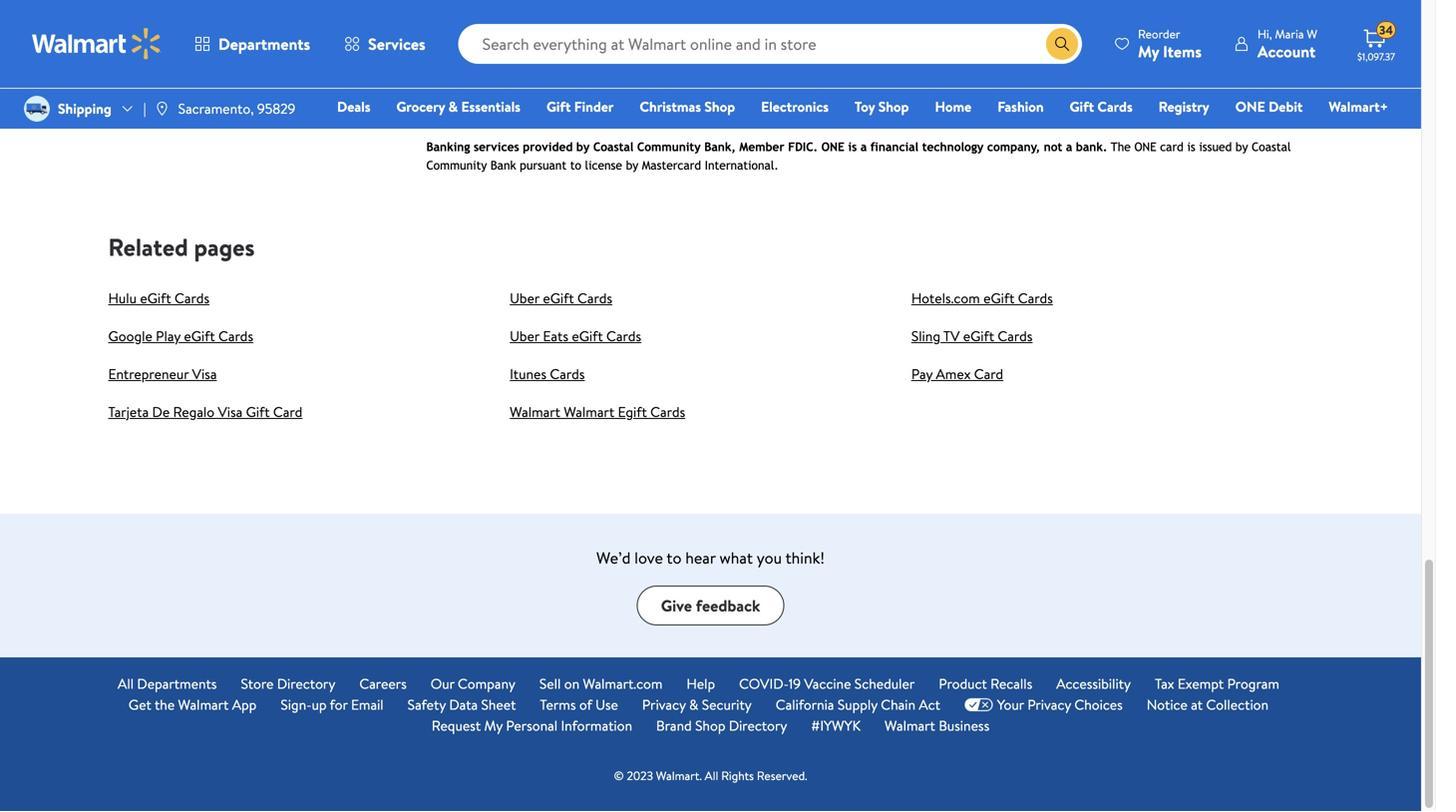 Task type: describe. For each thing, give the bounding box(es) containing it.
itunes cards
[[510, 364, 585, 384]]

pages
[[194, 230, 255, 264]]

gift finder link
[[538, 96, 623, 117]]

google
[[108, 326, 152, 346]]

egift up eats
[[543, 288, 574, 308]]

sacramento, 95829
[[178, 99, 296, 118]]

walmart left egift
[[564, 402, 615, 422]]

1 privacy from the left
[[642, 695, 686, 714]]

christmas shop link
[[631, 96, 744, 117]]

egift
[[618, 402, 647, 422]]

directory inside brand shop directory link
[[729, 716, 788, 735]]

cards right play
[[219, 326, 253, 346]]

covid-19 vaccine scheduler link
[[739, 674, 915, 694]]

gift finder
[[547, 97, 614, 116]]

the
[[155, 695, 175, 714]]

cards down hotels.com egift cards at right top
[[998, 326, 1033, 346]]

shop for toy
[[879, 97, 909, 116]]

on
[[564, 674, 580, 693]]

of
[[580, 695, 593, 714]]

tarjeta de regalo visa gift card link
[[108, 402, 303, 422]]

brand shop directory link
[[657, 715, 788, 736]]

google play egift cards link
[[108, 326, 253, 346]]

california supply chain act link
[[776, 694, 941, 715]]

hi,
[[1258, 25, 1273, 42]]

walmart business link
[[885, 715, 990, 736]]

store directory
[[241, 674, 336, 693]]

covid-
[[739, 674, 789, 693]]

privacy & security
[[642, 695, 752, 714]]

one debit link
[[1227, 96, 1312, 117]]

christmas shop
[[640, 97, 736, 116]]

maria
[[1276, 25, 1305, 42]]

california supply chain act
[[776, 695, 941, 714]]

cards right egift
[[651, 402, 686, 422]]

cards up sling tv egift cards
[[1019, 288, 1053, 308]]

notice at collection request my personal information
[[432, 695, 1269, 735]]

brand
[[657, 716, 692, 735]]

get the walmart app link
[[129, 694, 257, 715]]

tarjeta de regalo visa gift card
[[108, 402, 303, 422]]

careers link
[[360, 674, 407, 694]]

regalo
[[173, 402, 215, 422]]

itunes
[[510, 364, 547, 384]]

related pages
[[108, 230, 255, 264]]

sell on walmart.com
[[540, 674, 663, 693]]

#iywyk link
[[812, 715, 861, 736]]

Search search field
[[459, 24, 1083, 64]]

all departments
[[118, 674, 217, 693]]

you
[[757, 547, 782, 569]]

reserved.
[[757, 767, 808, 784]]

walmart inside tax exempt program get the walmart app
[[178, 695, 229, 714]]

toy shop
[[855, 97, 909, 116]]

covid-19 vaccine scheduler
[[739, 674, 915, 693]]

sign-up for email link
[[281, 694, 384, 715]]

uber for uber egift cards
[[510, 288, 540, 308]]

walmart+ link
[[1320, 96, 1398, 117]]

grocery
[[397, 97, 445, 116]]

egift right tv
[[964, 326, 995, 346]]

privacy choices icon image
[[965, 698, 994, 712]]

walmart walmart egift cards
[[510, 402, 686, 422]]

walmart business
[[885, 716, 990, 735]]

tv
[[944, 326, 960, 346]]

uber eats egift cards link
[[510, 326, 642, 346]]

hulu egift cards
[[108, 288, 210, 308]]

egift right eats
[[572, 326, 603, 346]]

request my personal information link
[[432, 715, 633, 736]]

egift up sling tv egift cards
[[984, 288, 1015, 308]]

store directory link
[[241, 674, 336, 694]]

walmart.
[[656, 767, 702, 784]]

reorder my items
[[1139, 25, 1202, 62]]

sign-
[[281, 695, 312, 714]]

cards right eats
[[607, 326, 642, 346]]

christmas
[[640, 97, 701, 116]]

google play egift cards
[[108, 326, 253, 346]]

walmart+
[[1329, 97, 1389, 116]]

gift cards link
[[1061, 96, 1142, 117]]

cards up uber eats egift cards link
[[578, 288, 613, 308]]

help
[[687, 674, 716, 693]]

uber eats egift cards
[[510, 326, 642, 346]]

one debit
[[1236, 97, 1303, 116]]

notice at collection link
[[1147, 694, 1269, 715]]

related
[[108, 230, 188, 264]]

finder
[[574, 97, 614, 116]]

uber for uber eats egift cards
[[510, 326, 540, 346]]

reorder
[[1139, 25, 1181, 42]]

help link
[[687, 674, 716, 694]]

services button
[[327, 20, 443, 68]]

#iywyk
[[812, 716, 861, 735]]

1 vertical spatial card
[[273, 402, 303, 422]]

data
[[449, 695, 478, 714]]

careers
[[360, 674, 407, 693]]

give feedback button
[[637, 586, 785, 626]]

deals link
[[328, 96, 380, 117]]

toy shop link
[[846, 96, 918, 117]]

all departments link
[[118, 674, 217, 694]]

egift right play
[[184, 326, 215, 346]]

& for privacy
[[689, 695, 699, 714]]

exempt
[[1178, 674, 1225, 693]]

walmart walmart egift cards link
[[510, 402, 686, 422]]

cards down uber eats egift cards link
[[550, 364, 585, 384]]

we'd
[[597, 547, 631, 569]]



Task type: locate. For each thing, give the bounding box(es) containing it.
store
[[241, 674, 274, 693]]

walmart inside walmart business 'link'
[[885, 716, 936, 735]]

2 privacy from the left
[[1028, 695, 1072, 714]]

1 horizontal spatial privacy
[[1028, 695, 1072, 714]]

pay amex card link
[[912, 364, 1004, 384]]

security
[[702, 695, 752, 714]]

0 vertical spatial card
[[975, 364, 1004, 384]]

shop right christmas
[[705, 97, 736, 116]]

$1,097.37
[[1358, 50, 1396, 63]]

& for grocery
[[449, 97, 458, 116]]

walmart down itunes at the left of page
[[510, 402, 561, 422]]

gift for gift finder
[[547, 97, 571, 116]]

uber left eats
[[510, 326, 540, 346]]

cards up "google play egift cards"
[[175, 288, 210, 308]]

play
[[156, 326, 181, 346]]

rights
[[722, 767, 754, 784]]

0 horizontal spatial all
[[118, 674, 134, 693]]

program
[[1228, 674, 1280, 693]]

all up get
[[118, 674, 134, 693]]

shop right toy
[[879, 97, 909, 116]]

hotels.com egift cards link
[[912, 288, 1053, 308]]

love
[[635, 547, 663, 569]]

cards left "registry" link
[[1098, 97, 1133, 116]]

0 horizontal spatial privacy
[[642, 695, 686, 714]]

items
[[1164, 40, 1202, 62]]

2 uber from the top
[[510, 326, 540, 346]]

0 vertical spatial my
[[1139, 40, 1160, 62]]

hulu
[[108, 288, 137, 308]]

all
[[118, 674, 134, 693], [705, 767, 719, 784]]

1 vertical spatial &
[[689, 695, 699, 714]]

egift right hulu
[[140, 288, 171, 308]]

& down help link
[[689, 695, 699, 714]]

my left items
[[1139, 40, 1160, 62]]

1 horizontal spatial my
[[1139, 40, 1160, 62]]

home
[[935, 97, 972, 116]]

2 horizontal spatial gift
[[1070, 97, 1095, 116]]

0 vertical spatial visa
[[192, 364, 217, 384]]

departments up "95829"
[[219, 33, 310, 55]]

vaccine
[[805, 674, 852, 693]]

business
[[939, 716, 990, 735]]

gift left finder
[[547, 97, 571, 116]]

your privacy choices
[[998, 695, 1123, 714]]

shop
[[705, 97, 736, 116], [879, 97, 909, 116], [696, 716, 726, 735]]

entrepreneur
[[108, 364, 189, 384]]

departments inside dropdown button
[[219, 33, 310, 55]]

amex
[[936, 364, 971, 384]]

privacy right your
[[1028, 695, 1072, 714]]

gift for gift cards
[[1070, 97, 1095, 116]]

1 horizontal spatial directory
[[729, 716, 788, 735]]

tax
[[1155, 674, 1175, 693]]

shop for brand
[[696, 716, 726, 735]]

directory up 'sign-'
[[277, 674, 336, 693]]

eats
[[543, 326, 569, 346]]

brand shop directory
[[657, 716, 788, 735]]

shipping
[[58, 99, 112, 118]]

my down sheet
[[484, 716, 503, 735]]

up
[[312, 695, 327, 714]]

itunes cards link
[[510, 364, 585, 384]]

shop down privacy & security link
[[696, 716, 726, 735]]

hi, maria w account
[[1258, 25, 1318, 62]]

information
[[561, 716, 633, 735]]

0 horizontal spatial card
[[273, 402, 303, 422]]

your privacy choices link
[[965, 694, 1123, 715]]

1 vertical spatial uber
[[510, 326, 540, 346]]

shop for christmas
[[705, 97, 736, 116]]

all left rights
[[705, 767, 719, 784]]

cards inside gift cards link
[[1098, 97, 1133, 116]]

0 vertical spatial uber
[[510, 288, 540, 308]]

visa up tarjeta de regalo visa gift card
[[192, 364, 217, 384]]

terms of use
[[540, 695, 619, 714]]

sling tv egift cards
[[912, 326, 1033, 346]]

electronics link
[[752, 96, 838, 117]]

collection
[[1207, 695, 1269, 714]]

0 horizontal spatial my
[[484, 716, 503, 735]]

grocery & essentials
[[397, 97, 521, 116]]

recalls
[[991, 674, 1033, 693]]

card right amex
[[975, 364, 1004, 384]]

walmart.com
[[583, 674, 663, 693]]

gift
[[547, 97, 571, 116], [1070, 97, 1095, 116], [246, 402, 270, 422]]

egift
[[140, 288, 171, 308], [543, 288, 574, 308], [984, 288, 1015, 308], [184, 326, 215, 346], [572, 326, 603, 346], [964, 326, 995, 346]]

sling
[[912, 326, 941, 346]]

0 vertical spatial directory
[[277, 674, 336, 693]]

sell
[[540, 674, 561, 693]]

0 horizontal spatial gift
[[246, 402, 270, 422]]

tax exempt program get the walmart app
[[129, 674, 1280, 714]]

pay amex card
[[912, 364, 1004, 384]]

cards
[[1098, 97, 1133, 116], [175, 288, 210, 308], [578, 288, 613, 308], [1019, 288, 1053, 308], [219, 326, 253, 346], [607, 326, 642, 346], [998, 326, 1033, 346], [550, 364, 585, 384], [651, 402, 686, 422]]

accessibility link
[[1057, 674, 1132, 694]]

scheduler
[[855, 674, 915, 693]]

1 horizontal spatial &
[[689, 695, 699, 714]]

home link
[[926, 96, 981, 117]]

0 vertical spatial departments
[[219, 33, 310, 55]]

tarjeta
[[108, 402, 149, 422]]

walmart down chain
[[885, 716, 936, 735]]

departments up the at the bottom left of the page
[[137, 674, 217, 693]]

act
[[919, 695, 941, 714]]

1 vertical spatial all
[[705, 767, 719, 784]]

0 vertical spatial all
[[118, 674, 134, 693]]

our
[[431, 674, 455, 693]]

grocery & essentials link
[[388, 96, 530, 117]]

what
[[720, 547, 753, 569]]

safety data sheet
[[408, 695, 516, 714]]

1 horizontal spatial visa
[[218, 402, 243, 422]]

1 horizontal spatial all
[[705, 767, 719, 784]]

tax exempt program link
[[1155, 674, 1280, 694]]

1 horizontal spatial departments
[[219, 33, 310, 55]]

1 vertical spatial my
[[484, 716, 503, 735]]

services
[[368, 33, 426, 55]]

for
[[330, 695, 348, 714]]

 image
[[24, 96, 50, 122]]

search icon image
[[1055, 36, 1071, 52]]

my inside reorder my items
[[1139, 40, 1160, 62]]

w
[[1307, 25, 1318, 42]]

de
[[152, 402, 170, 422]]

app
[[232, 695, 257, 714]]

directory inside store directory link
[[277, 674, 336, 693]]

1 vertical spatial directory
[[729, 716, 788, 735]]

95829
[[257, 99, 296, 118]]

directory
[[277, 674, 336, 693], [729, 716, 788, 735]]

0 horizontal spatial directory
[[277, 674, 336, 693]]

uber up uber eats egift cards link
[[510, 288, 540, 308]]

gift right fashion
[[1070, 97, 1095, 116]]

1 horizontal spatial gift
[[547, 97, 571, 116]]

give
[[661, 594, 692, 616]]

1 vertical spatial visa
[[218, 402, 243, 422]]

hulu egift cards link
[[108, 288, 210, 308]]

& right grocery at the top of the page
[[449, 97, 458, 116]]

my
[[1139, 40, 1160, 62], [484, 716, 503, 735]]

accessibility
[[1057, 674, 1132, 693]]

your
[[998, 695, 1025, 714]]

1 horizontal spatial card
[[975, 364, 1004, 384]]

privacy up brand
[[642, 695, 686, 714]]

visa
[[192, 364, 217, 384], [218, 402, 243, 422]]

email
[[351, 695, 384, 714]]

fashion
[[998, 97, 1044, 116]]

 image
[[154, 101, 170, 117]]

0 horizontal spatial departments
[[137, 674, 217, 693]]

1 uber from the top
[[510, 288, 540, 308]]

visa right regalo
[[218, 402, 243, 422]]

we'd love to hear what you think!
[[597, 547, 825, 569]]

Walmart Site-Wide search field
[[459, 24, 1083, 64]]

privacy & security link
[[642, 694, 752, 715]]

request
[[432, 716, 481, 735]]

gift cards
[[1070, 97, 1133, 116]]

card right regalo
[[273, 402, 303, 422]]

uber egift cards link
[[510, 288, 613, 308]]

toy
[[855, 97, 875, 116]]

our company
[[431, 674, 516, 693]]

gift right regalo
[[246, 402, 270, 422]]

terms
[[540, 695, 576, 714]]

1 vertical spatial departments
[[137, 674, 217, 693]]

my inside the notice at collection request my personal information
[[484, 716, 503, 735]]

0 vertical spatial &
[[449, 97, 458, 116]]

choices
[[1075, 695, 1123, 714]]

think!
[[786, 547, 825, 569]]

0 horizontal spatial &
[[449, 97, 458, 116]]

directory down security
[[729, 716, 788, 735]]

product recalls
[[939, 674, 1033, 693]]

walmart image
[[32, 28, 162, 60]]

0 horizontal spatial visa
[[192, 364, 217, 384]]

walmart right the at the bottom left of the page
[[178, 695, 229, 714]]

uber
[[510, 288, 540, 308], [510, 326, 540, 346]]

account
[[1258, 40, 1316, 62]]

one
[[1236, 97, 1266, 116]]



Task type: vqa. For each thing, say whether or not it's contained in the screenshot.
the top VISA
yes



